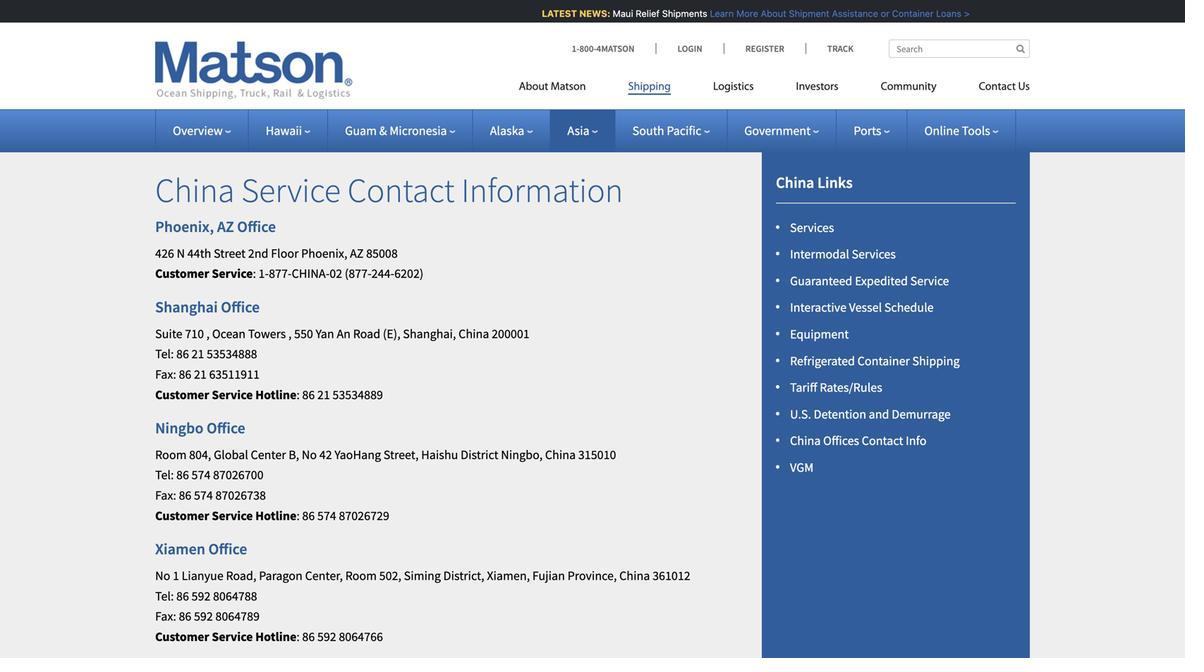 Task type: locate. For each thing, give the bounding box(es) containing it.
china up vgm link
[[790, 433, 821, 449]]

u.s. detention and demurrage link
[[790, 406, 951, 422]]

tel: down suite
[[155, 346, 174, 362]]

district,
[[443, 568, 484, 584]]

0 vertical spatial 592
[[192, 588, 211, 604]]

china 361012
[[619, 568, 690, 584]]

online tools
[[924, 123, 990, 139]]

1
[[173, 568, 179, 584]]

office up global
[[207, 418, 245, 438]]

services up guaranteed expedited service
[[852, 246, 896, 262]]

shipping inside "top menu" navigation
[[628, 81, 671, 93]]

1 horizontal spatial phoenix,
[[301, 245, 347, 261]]

contact down guam & micronesia "link"
[[348, 169, 455, 211]]

1 fax: from the top
[[155, 366, 176, 382]]

hotline down 63511911
[[255, 387, 297, 403]]

hotline down "87026738"
[[255, 508, 297, 524]]

shipping inside "china links" section
[[912, 353, 960, 369]]

room inside 'no 1 lianyue road, paragon center, room 502, siming district, xiamen, fujian province, china 361012 tel: 86 592 8064788 fax: 86 592 8064789 customer service hotline : 86 592 8064766'
[[345, 568, 377, 584]]

1 vertical spatial phoenix,
[[301, 245, 347, 261]]

customer for 710
[[155, 387, 209, 403]]

interactive
[[790, 300, 847, 315]]

1 horizontal spatial az
[[350, 245, 364, 261]]

customer inside 'no 1 lianyue road, paragon center, room 502, siming district, xiamen, fujian province, china 361012 tel: 86 592 8064788 fax: 86 592 8064789 customer service hotline : 86 592 8064766'
[[155, 629, 209, 645]]

fax: down suite
[[155, 366, 176, 382]]

service down 8064789
[[212, 629, 253, 645]]

1 vertical spatial room
[[345, 568, 377, 584]]

3 fax: from the top
[[155, 609, 176, 624]]

1 vertical spatial no
[[155, 568, 170, 584]]

haishu
[[421, 447, 458, 463]]

contact left us
[[979, 81, 1016, 93]]

0 horizontal spatial az
[[217, 217, 234, 236]]

phoenix, up n on the left
[[155, 217, 214, 236]]

1 horizontal spatial room
[[345, 568, 377, 584]]

: inside the 426 n 44th street 2nd floor phoenix, az 85008 customer service : 1-877-china-02 (877-244-6202)
[[253, 266, 256, 282]]

equipment
[[790, 326, 849, 342]]

0 horizontal spatial services
[[790, 220, 834, 235]]

shipping up demurrage
[[912, 353, 960, 369]]

1 horizontal spatial no
[[302, 447, 317, 463]]

china left 200001
[[459, 326, 489, 342]]

1 vertical spatial 574
[[194, 488, 213, 503]]

1 vertical spatial shipping
[[912, 353, 960, 369]]

no inside 'no 1 lianyue road, paragon center, room 502, siming district, xiamen, fujian province, china 361012 tel: 86 592 8064788 fax: 86 592 8064789 customer service hotline : 86 592 8064766'
[[155, 568, 170, 584]]

2 horizontal spatial contact
[[979, 81, 1016, 93]]

customer up xiamen
[[155, 508, 209, 524]]

: left 53534889
[[297, 387, 300, 403]]

container up rates/rules
[[858, 353, 910, 369]]

1 vertical spatial 1-
[[259, 266, 269, 282]]

interactive vessel schedule
[[790, 300, 934, 315]]

services up intermodal
[[790, 220, 834, 235]]

container right or
[[888, 8, 930, 19]]

21 left 63511911
[[194, 366, 207, 382]]

1- down news:
[[572, 43, 580, 54]]

0 vertical spatial contact
[[979, 81, 1016, 93]]

customer up ningbo
[[155, 387, 209, 403]]

None search field
[[889, 40, 1030, 58]]

china offices contact info
[[790, 433, 927, 449]]

about left matson
[[519, 81, 548, 93]]

china left links
[[776, 173, 814, 192]]

refrigerated container shipping link
[[790, 353, 960, 369]]

tel: inside 'no 1 lianyue road, paragon center, room 502, siming district, xiamen, fujian province, china 361012 tel: 86 592 8064788 fax: 86 592 8064789 customer service hotline : 86 592 8064766'
[[155, 588, 174, 604]]

: down the 2nd
[[253, 266, 256, 282]]

3 customer from the top
[[155, 508, 209, 524]]

china up the phoenix, az office
[[155, 169, 235, 211]]

2 vertical spatial fax:
[[155, 609, 176, 624]]

0 vertical spatial about
[[757, 8, 783, 19]]

21 left 53534889
[[317, 387, 330, 403]]

office up ocean
[[221, 297, 260, 317]]

china for china service contact information
[[155, 169, 235, 211]]

0 horizontal spatial ,
[[206, 326, 210, 342]]

0 vertical spatial 1-
[[572, 43, 580, 54]]

0 horizontal spatial no
[[155, 568, 170, 584]]

Search search field
[[889, 40, 1030, 58]]

1 hotline from the top
[[255, 387, 297, 403]]

fax: inside suite 710 , ocean towers , 550 yan an road (e), shanghai, china 200001 tel: 86 21 53534888 fax: 86 21 63511911 customer service hotline : 86 21 53534889
[[155, 366, 176, 382]]

login link
[[656, 43, 724, 54]]

0 horizontal spatial room
[[155, 447, 187, 463]]

ningbo,
[[501, 447, 543, 463]]

574
[[192, 467, 211, 483], [194, 488, 213, 503], [317, 508, 336, 524]]

china inside suite 710 , ocean towers , 550 yan an road (e), shanghai, china 200001 tel: 86 21 53534888 fax: 86 21 63511911 customer service hotline : 86 21 53534889
[[459, 326, 489, 342]]

800-
[[580, 43, 597, 54]]

0 vertical spatial phoenix,
[[155, 217, 214, 236]]

1 vertical spatial contact
[[348, 169, 455, 211]]

&
[[379, 123, 387, 139]]

3 hotline from the top
[[255, 629, 297, 645]]

02
[[330, 266, 342, 282]]

no right b,
[[302, 447, 317, 463]]

0 vertical spatial hotline
[[255, 387, 297, 403]]

tools
[[962, 123, 990, 139]]

container inside "china links" section
[[858, 353, 910, 369]]

community link
[[860, 74, 958, 103]]

service down 63511911
[[212, 387, 253, 403]]

1-
[[572, 43, 580, 54], [259, 266, 269, 282]]

574 left "87026738"
[[194, 488, 213, 503]]

az up street
[[217, 217, 234, 236]]

office for shanghai office
[[221, 297, 260, 317]]

0 vertical spatial shipping
[[628, 81, 671, 93]]

phoenix, inside the 426 n 44th street 2nd floor phoenix, az 85008 customer service : 1-877-china-02 (877-244-6202)
[[301, 245, 347, 261]]

0 horizontal spatial shipping
[[628, 81, 671, 93]]

1 , from the left
[[206, 326, 210, 342]]

china left 315010
[[545, 447, 576, 463]]

: left 8064766
[[297, 629, 300, 645]]

tel: down ningbo
[[155, 467, 174, 483]]

yaohang
[[335, 447, 381, 463]]

xiamen office
[[155, 539, 247, 559]]

az up (877-
[[350, 245, 364, 261]]

592 left 8064789
[[194, 609, 213, 624]]

0 vertical spatial tel:
[[155, 346, 174, 362]]

micronesia
[[390, 123, 447, 139]]

574 down 804,
[[192, 467, 211, 483]]

fax:
[[155, 366, 176, 382], [155, 488, 176, 503], [155, 609, 176, 624]]

shipping up 'south'
[[628, 81, 671, 93]]

refrigerated
[[790, 353, 855, 369]]

suite
[[155, 326, 182, 342]]

fax: inside 'no 1 lianyue road, paragon center, room 502, siming district, xiamen, fujian province, china 361012 tel: 86 592 8064788 fax: 86 592 8064789 customer service hotline : 86 592 8064766'
[[155, 609, 176, 624]]

1 vertical spatial about
[[519, 81, 548, 93]]

links
[[817, 173, 853, 192]]

63511911
[[209, 366, 260, 382]]

0 vertical spatial room
[[155, 447, 187, 463]]

,
[[206, 326, 210, 342], [288, 326, 292, 342]]

room left 502,
[[345, 568, 377, 584]]

customer down n on the left
[[155, 266, 209, 282]]

china for china links
[[776, 173, 814, 192]]

1 customer from the top
[[155, 266, 209, 282]]

service down street
[[212, 266, 253, 282]]

: for towers
[[297, 387, 300, 403]]

hotline inside 'no 1 lianyue road, paragon center, room 502, siming district, xiamen, fujian province, china 361012 tel: 86 592 8064788 fax: 86 592 8064789 customer service hotline : 86 592 8064766'
[[255, 629, 297, 645]]

about
[[757, 8, 783, 19], [519, 81, 548, 93]]

office up the 2nd
[[237, 217, 276, 236]]

1 horizontal spatial ,
[[288, 326, 292, 342]]

426 n 44th street 2nd floor phoenix, az 85008 customer service : 1-877-china-02 (877-244-6202)
[[155, 245, 424, 282]]

574 left 87026729
[[317, 508, 336, 524]]

fax: inside room 804, global center b, no 42 yaohang street, haishu district ningbo, china 315010 tel: 86 574 87026700 fax: 86 574 87026738 customer service hotline : 86 574 87026729
[[155, 488, 176, 503]]

804,
[[189, 447, 211, 463]]

1 vertical spatial services
[[852, 246, 896, 262]]

contact inside "top menu" navigation
[[979, 81, 1016, 93]]

1- down the 2nd
[[259, 266, 269, 282]]

paragon
[[259, 568, 303, 584]]

87026738
[[215, 488, 266, 503]]

: inside suite 710 , ocean towers , 550 yan an road (e), shanghai, china 200001 tel: 86 21 53534888 fax: 86 21 63511911 customer service hotline : 86 21 53534889
[[297, 387, 300, 403]]

information
[[461, 169, 623, 211]]

2 , from the left
[[288, 326, 292, 342]]

1 vertical spatial hotline
[[255, 508, 297, 524]]

0 vertical spatial services
[[790, 220, 834, 235]]

0 vertical spatial 21
[[192, 346, 204, 362]]

tariff rates/rules link
[[790, 380, 882, 395]]

0 horizontal spatial contact
[[348, 169, 455, 211]]

hotline down 8064789
[[255, 629, 297, 645]]

710
[[185, 326, 204, 342]]

tel: down 1 on the bottom of the page
[[155, 588, 174, 604]]

0 vertical spatial no
[[302, 447, 317, 463]]

: inside room 804, global center b, no 42 yaohang street, haishu district ningbo, china 315010 tel: 86 574 87026700 fax: 86 574 87026738 customer service hotline : 86 574 87026729
[[297, 508, 300, 524]]

phoenix, up 02
[[301, 245, 347, 261]]

customer down 1 on the bottom of the page
[[155, 629, 209, 645]]

guam & micronesia link
[[345, 123, 455, 139]]

1 vertical spatial container
[[858, 353, 910, 369]]

customer inside suite 710 , ocean towers , 550 yan an road (e), shanghai, china 200001 tel: 86 21 53534888 fax: 86 21 63511911 customer service hotline : 86 21 53534889
[[155, 387, 209, 403]]

contact down and
[[862, 433, 903, 449]]

21 down 710
[[192, 346, 204, 362]]

service down "87026738"
[[212, 508, 253, 524]]

2 customer from the top
[[155, 387, 209, 403]]

1 horizontal spatial services
[[852, 246, 896, 262]]

register link
[[724, 43, 806, 54]]

street,
[[384, 447, 419, 463]]

592 down lianyue
[[192, 588, 211, 604]]

1 horizontal spatial shipping
[[912, 353, 960, 369]]

8064788
[[213, 588, 257, 604]]

2 vertical spatial 21
[[317, 387, 330, 403]]

592 left 8064766
[[317, 629, 336, 645]]

lianyue
[[182, 568, 223, 584]]

expedited
[[855, 273, 908, 289]]

0 horizontal spatial phoenix,
[[155, 217, 214, 236]]

tel: inside suite 710 , ocean towers , 550 yan an road (e), shanghai, china 200001 tel: 86 21 53534888 fax: 86 21 63511911 customer service hotline : 86 21 53534889
[[155, 346, 174, 362]]

: for paragon
[[297, 629, 300, 645]]

more
[[733, 8, 754, 19]]

2 hotline from the top
[[255, 508, 297, 524]]

2 vertical spatial tel:
[[155, 588, 174, 604]]

>
[[960, 8, 966, 19]]

hotline for 8064789
[[255, 629, 297, 645]]

3 tel: from the top
[[155, 588, 174, 604]]

ningbo
[[155, 418, 203, 438]]

, left 550
[[288, 326, 292, 342]]

guaranteed expedited service link
[[790, 273, 949, 289]]

vgm link
[[790, 460, 814, 475]]

government
[[744, 123, 811, 139]]

phoenix,
[[155, 217, 214, 236], [301, 245, 347, 261]]

china
[[155, 169, 235, 211], [776, 173, 814, 192], [459, 326, 489, 342], [790, 433, 821, 449], [545, 447, 576, 463]]

: inside 'no 1 lianyue road, paragon center, room 502, siming district, xiamen, fujian province, china 361012 tel: 86 592 8064788 fax: 86 592 8064789 customer service hotline : 86 592 8064766'
[[297, 629, 300, 645]]

1 horizontal spatial contact
[[862, 433, 903, 449]]

(877-
[[345, 266, 372, 282]]

office for ningbo office
[[207, 418, 245, 438]]

:
[[253, 266, 256, 282], [297, 387, 300, 403], [297, 508, 300, 524], [297, 629, 300, 645]]

contact for china service contact information
[[348, 169, 455, 211]]

container
[[888, 8, 930, 19], [858, 353, 910, 369]]

tel: inside room 804, global center b, no 42 yaohang street, haishu district ningbo, china 315010 tel: 86 574 87026700 fax: 86 574 87026738 customer service hotline : 86 574 87026729
[[155, 467, 174, 483]]

or
[[877, 8, 886, 19]]

0 horizontal spatial 1-
[[259, 266, 269, 282]]

shanghai office
[[155, 297, 260, 317]]

customer inside room 804, global center b, no 42 yaohang street, haishu district ningbo, china 315010 tel: 86 574 87026700 fax: 86 574 87026738 customer service hotline : 86 574 87026729
[[155, 508, 209, 524]]

no left 1 on the bottom of the page
[[155, 568, 170, 584]]

service up schedule at right
[[910, 273, 949, 289]]

matson containership manulani at terminal preparing to ship from china. image
[[0, 0, 1185, 138]]

2 vertical spatial contact
[[862, 433, 903, 449]]

about right more on the right top of the page
[[757, 8, 783, 19]]

room inside room 804, global center b, no 42 yaohang street, haishu district ningbo, china 315010 tel: 86 574 87026700 fax: 86 574 87026738 customer service hotline : 86 574 87026729
[[155, 447, 187, 463]]

alaska
[[490, 123, 524, 139]]

0 horizontal spatial about
[[519, 81, 548, 93]]

shanghai,
[[403, 326, 456, 342]]

hotline
[[255, 387, 297, 403], [255, 508, 297, 524], [255, 629, 297, 645]]

shipping
[[628, 81, 671, 93], [912, 353, 960, 369]]

1 vertical spatial az
[[350, 245, 364, 261]]

1 tel: from the top
[[155, 346, 174, 362]]

road
[[353, 326, 380, 342]]

contact inside "china links" section
[[862, 433, 903, 449]]

track link
[[806, 43, 854, 54]]

hotline inside suite 710 , ocean towers , 550 yan an road (e), shanghai, china 200001 tel: 86 21 53534888 fax: 86 21 63511911 customer service hotline : 86 21 53534889
[[255, 387, 297, 403]]

fax: for fax: 86 592 8064789
[[155, 609, 176, 624]]

matson
[[551, 81, 586, 93]]

xiamen
[[155, 539, 205, 559]]

government link
[[744, 123, 819, 139]]

fax: down 1 on the bottom of the page
[[155, 609, 176, 624]]

hotline inside room 804, global center b, no 42 yaohang street, haishu district ningbo, china 315010 tel: 86 574 87026700 fax: 86 574 87026738 customer service hotline : 86 574 87026729
[[255, 508, 297, 524]]

1 vertical spatial fax:
[[155, 488, 176, 503]]

intermodal services link
[[790, 246, 896, 262]]

investors
[[796, 81, 839, 93]]

schedule
[[884, 300, 934, 315]]

6202)
[[394, 266, 424, 282]]

register
[[746, 43, 784, 54]]

about matson
[[519, 81, 586, 93]]

office up road,
[[208, 539, 247, 559]]

4 customer from the top
[[155, 629, 209, 645]]

2 vertical spatial hotline
[[255, 629, 297, 645]]

tel: for tel: 86 21 53534888
[[155, 346, 174, 362]]

1 horizontal spatial 1-
[[572, 43, 580, 54]]

2 fax: from the top
[[155, 488, 176, 503]]

shipments
[[658, 8, 704, 19]]

online tools link
[[924, 123, 999, 139]]

room down ningbo
[[155, 447, 187, 463]]

1 vertical spatial tel:
[[155, 467, 174, 483]]

yan
[[316, 326, 334, 342]]

relief
[[632, 8, 656, 19]]

, right 710
[[206, 326, 210, 342]]

china inside room 804, global center b, no 42 yaohang street, haishu district ningbo, china 315010 tel: 86 574 87026700 fax: 86 574 87026738 customer service hotline : 86 574 87026729
[[545, 447, 576, 463]]

: down b,
[[297, 508, 300, 524]]

0 vertical spatial fax:
[[155, 366, 176, 382]]

province,
[[568, 568, 617, 584]]

2 tel: from the top
[[155, 467, 174, 483]]

fax: up xiamen
[[155, 488, 176, 503]]

az inside the 426 n 44th street 2nd floor phoenix, az 85008 customer service : 1-877-china-02 (877-244-6202)
[[350, 245, 364, 261]]



Task type: describe. For each thing, give the bounding box(es) containing it.
refrigerated container shipping
[[790, 353, 960, 369]]

n
[[177, 245, 185, 261]]

road,
[[226, 568, 256, 584]]

logistics
[[713, 81, 754, 93]]

0 vertical spatial container
[[888, 8, 930, 19]]

siming
[[404, 568, 441, 584]]

top menu navigation
[[519, 74, 1030, 103]]

315010
[[578, 447, 616, 463]]

no inside room 804, global center b, no 42 yaohang street, haishu district ningbo, china 315010 tel: 86 574 87026700 fax: 86 574 87026738 customer service hotline : 86 574 87026729
[[302, 447, 317, 463]]

guaranteed expedited service
[[790, 273, 949, 289]]

an
[[337, 326, 351, 342]]

maui
[[609, 8, 629, 19]]

: for b,
[[297, 508, 300, 524]]

tariff rates/rules
[[790, 380, 882, 395]]

contact us link
[[958, 74, 1030, 103]]

550
[[294, 326, 313, 342]]

services link
[[790, 220, 834, 235]]

service inside "china links" section
[[910, 273, 949, 289]]

service down hawaii link
[[241, 169, 341, 211]]

tel: for tel: 86 574 87026700
[[155, 467, 174, 483]]

center,
[[305, 568, 343, 584]]

vessel
[[849, 300, 882, 315]]

1-800-4matson link
[[572, 43, 656, 54]]

office for xiamen office
[[208, 539, 247, 559]]

pacific
[[667, 123, 701, 139]]

fax: for fax: 86 21 63511911
[[155, 366, 176, 382]]

alaska link
[[490, 123, 533, 139]]

customer for 804,
[[155, 508, 209, 524]]

demurrage
[[892, 406, 951, 422]]

87026700
[[213, 467, 264, 483]]

about matson link
[[519, 74, 607, 103]]

guam & micronesia
[[345, 123, 447, 139]]

asia
[[567, 123, 590, 139]]

assistance
[[828, 8, 874, 19]]

2 vertical spatial 574
[[317, 508, 336, 524]]

news:
[[576, 8, 607, 19]]

fax: for fax: 86 574 87026738
[[155, 488, 176, 503]]

latest news: maui relief shipments learn more about shipment assistance or container loans >
[[538, 8, 966, 19]]

contact for china offices contact info
[[862, 433, 903, 449]]

info
[[906, 433, 927, 449]]

tel: for tel: 86 592 8064788
[[155, 588, 174, 604]]

us
[[1018, 81, 1030, 93]]

u.s. detention and demurrage
[[790, 406, 951, 422]]

ningbo office
[[155, 418, 245, 438]]

xiamen,
[[487, 568, 530, 584]]

overview
[[173, 123, 223, 139]]

learn
[[706, 8, 730, 19]]

8064789
[[215, 609, 260, 624]]

search image
[[1017, 44, 1025, 53]]

4matson
[[597, 43, 635, 54]]

and
[[869, 406, 889, 422]]

guam
[[345, 123, 377, 139]]

overview link
[[173, 123, 231, 139]]

1 vertical spatial 21
[[194, 366, 207, 382]]

center
[[251, 447, 286, 463]]

china service contact information
[[155, 169, 623, 211]]

0 vertical spatial az
[[217, 217, 234, 236]]

fujian
[[532, 568, 565, 584]]

service inside the 426 n 44th street 2nd floor phoenix, az 85008 customer service : 1-877-china-02 (877-244-6202)
[[212, 266, 253, 282]]

south pacific link
[[633, 123, 710, 139]]

global
[[214, 447, 248, 463]]

about inside about matson link
[[519, 81, 548, 93]]

track
[[827, 43, 854, 54]]

customer inside the 426 n 44th street 2nd floor phoenix, az 85008 customer service : 1-877-china-02 (877-244-6202)
[[155, 266, 209, 282]]

hawaii
[[266, 123, 302, 139]]

district
[[461, 447, 498, 463]]

1-800-4matson
[[572, 43, 635, 54]]

south pacific
[[633, 123, 701, 139]]

200001
[[492, 326, 530, 342]]

0 vertical spatial 574
[[192, 467, 211, 483]]

south
[[633, 123, 664, 139]]

online
[[924, 123, 959, 139]]

42
[[319, 447, 332, 463]]

china-
[[292, 266, 330, 282]]

hawaii link
[[266, 123, 311, 139]]

contact us
[[979, 81, 1030, 93]]

ports
[[854, 123, 881, 139]]

service inside room 804, global center b, no 42 yaohang street, haishu district ningbo, china 315010 tel: 86 574 87026700 fax: 86 574 87026738 customer service hotline : 86 574 87026729
[[212, 508, 253, 524]]

(e),
[[383, 326, 400, 342]]

login
[[678, 43, 702, 54]]

1 vertical spatial 592
[[194, 609, 213, 624]]

investors link
[[775, 74, 860, 103]]

intermodal
[[790, 246, 849, 262]]

service inside 'no 1 lianyue road, paragon center, room 502, siming district, xiamen, fujian province, china 361012 tel: 86 592 8064788 fax: 86 592 8064789 customer service hotline : 86 592 8064766'
[[212, 629, 253, 645]]

china links
[[776, 173, 853, 192]]

1- inside the 426 n 44th street 2nd floor phoenix, az 85008 customer service : 1-877-china-02 (877-244-6202)
[[259, 266, 269, 282]]

44th
[[187, 245, 211, 261]]

2 vertical spatial 592
[[317, 629, 336, 645]]

interactive vessel schedule link
[[790, 300, 934, 315]]

hotline for 87026738
[[255, 508, 297, 524]]

b,
[[289, 447, 299, 463]]

learn more about shipment assistance or container loans > link
[[706, 8, 966, 19]]

china for china offices contact info
[[790, 433, 821, 449]]

room 804, global center b, no 42 yaohang street, haishu district ningbo, china 315010 tel: 86 574 87026700 fax: 86 574 87026738 customer service hotline : 86 574 87026729
[[155, 447, 616, 524]]

loans
[[932, 8, 958, 19]]

blue matson logo with ocean, shipping, truck, rail and logistics written beneath it. image
[[155, 42, 353, 99]]

hotline for 63511911
[[255, 387, 297, 403]]

china offices contact info link
[[790, 433, 927, 449]]

phoenix, az office
[[155, 217, 276, 236]]

service inside suite 710 , ocean towers , 550 yan an road (e), shanghai, china 200001 tel: 86 21 53534888 fax: 86 21 63511911 customer service hotline : 86 21 53534889
[[212, 387, 253, 403]]

1 horizontal spatial about
[[757, 8, 783, 19]]

customer for 1
[[155, 629, 209, 645]]

china links section
[[744, 138, 1048, 658]]



Task type: vqa. For each thing, say whether or not it's contained in the screenshot.
free to the bottom
no



